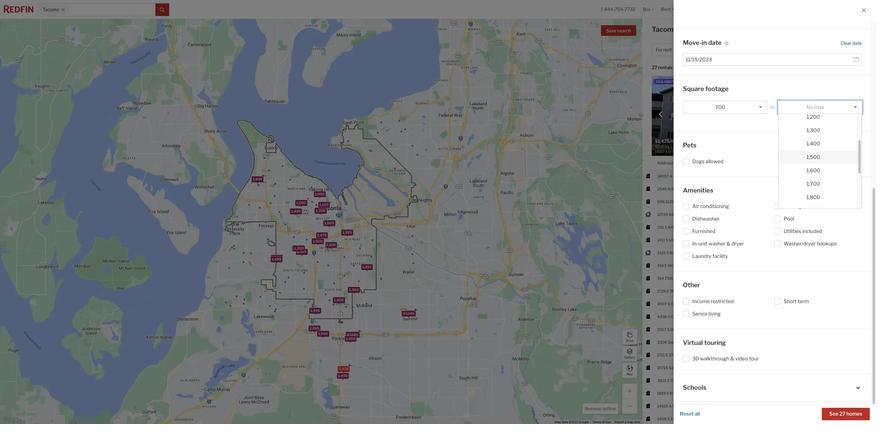 Task type: vqa. For each thing, say whether or not it's contained in the screenshot.
Move-in date
yes



Task type: locate. For each thing, give the bounding box(es) containing it.
narrows
[[672, 187, 687, 191]]

orchard down cedar at the right
[[671, 327, 685, 332]]

7732
[[625, 7, 636, 12]]

0 vertical spatial 4 units
[[403, 311, 415, 316]]

map down options
[[627, 372, 633, 376]]

2 $1,495 /mo from the top
[[731, 327, 750, 332]]

favorite this home image
[[861, 198, 869, 205], [861, 402, 869, 409]]

s
[[678, 174, 681, 178], [665, 225, 668, 230], [666, 238, 669, 242], [667, 250, 669, 255], [668, 302, 671, 306], [668, 314, 671, 319], [668, 327, 670, 332], [666, 353, 668, 357], [685, 366, 688, 370], [668, 378, 670, 383], [667, 391, 669, 396], [677, 404, 680, 409], [668, 417, 670, 421]]

s right 4338
[[668, 314, 671, 319]]

map left data
[[555, 421, 561, 424]]

0 vertical spatial map
[[627, 372, 633, 376]]

orchard up cedar at the right
[[672, 302, 686, 306]]

11535 6th ave e
[[658, 212, 686, 217]]

s right 301
[[665, 225, 668, 230]]

1 vertical spatial days
[[841, 404, 849, 409]]

1 horizontal spatial 4
[[403, 311, 405, 316]]

orchard
[[672, 302, 686, 306], [671, 327, 685, 332]]

days up see 27 homes
[[841, 404, 849, 409]]

map inside map button
[[627, 372, 633, 376]]

st
[[674, 174, 677, 178], [676, 199, 680, 204], [678, 225, 682, 230], [677, 250, 681, 255], [674, 276, 678, 281], [680, 289, 684, 294], [686, 302, 690, 306], [683, 314, 687, 319], [686, 327, 690, 332], [682, 340, 686, 345], [678, 353, 682, 357], [680, 391, 683, 396], [673, 404, 677, 409], [680, 417, 683, 421]]

s up narrows
[[678, 174, 681, 178]]

800 left "324"
[[805, 404, 813, 409]]

ave for thompson
[[690, 378, 697, 383]]

8th
[[670, 250, 676, 255]]

tacoma for 1711 s 37th st
[[699, 353, 713, 357]]

allowed for cats allowed
[[801, 159, 819, 164]]

/mo for 14515 a st s
[[743, 404, 750, 409]]

800 down 1,600
[[805, 174, 813, 178]]

e for 11535 6th ave e
[[684, 212, 686, 217]]

2 favorite this home image from the top
[[861, 402, 869, 409]]

0 horizontal spatial 4 units
[[347, 333, 359, 337]]

error
[[635, 421, 641, 424]]

&
[[661, 80, 664, 84], [727, 241, 731, 247], [731, 356, 735, 362]]

& left video
[[731, 356, 735, 362]]

1 vertical spatial favorite this home image
[[861, 402, 869, 409]]

map for map
[[627, 372, 633, 376]]

0 vertical spatial 3d
[[656, 80, 661, 84]]

1 vertical spatial $1,495 /mo
[[731, 327, 750, 332]]

days for 21 days
[[838, 327, 846, 332]]

1 vertical spatial &
[[727, 241, 731, 247]]

1 vertical spatial orchard
[[671, 327, 685, 332]]

s for 5017
[[668, 327, 670, 332]]

date right in at the top of page
[[709, 39, 722, 46]]

1 vertical spatial $1,500
[[731, 353, 743, 357]]

1 $1,500 from the top
[[731, 250, 743, 255]]

919
[[814, 199, 821, 204]]

dryer
[[732, 241, 745, 247]]

27 rentals
[[652, 65, 673, 70]]

2 horizontal spatial 1,400
[[807, 141, 821, 147]]

0 horizontal spatial 4
[[347, 333, 349, 337]]

1 horizontal spatial units
[[406, 311, 415, 316]]

tacoma for 14515 a st s
[[699, 404, 713, 409]]

0 horizontal spatial 1,475
[[317, 233, 327, 237]]

max
[[815, 104, 825, 110]]

1,600
[[807, 168, 821, 173]]

ave left unit
[[681, 263, 688, 268]]

$1,500 for $1,500 /mo
[[731, 353, 743, 357]]

view details button
[[824, 143, 855, 154]]

0 vertical spatial $1,495 /mo
[[731, 238, 750, 242]]

s left 8th
[[667, 250, 669, 255]]

1 horizontal spatial date
[[853, 40, 862, 46]]

laundry facility
[[693, 253, 729, 259]]

$1,500 left tour at the bottom of page
[[731, 353, 743, 357]]

$1,475
[[731, 174, 742, 178]]

2 vertical spatial $1,495
[[731, 404, 743, 409]]

rent
[[664, 47, 672, 52]]

terms of use
[[593, 421, 611, 424]]

s right "4907"
[[668, 302, 671, 306]]

1 vertical spatial 1,300
[[294, 246, 304, 251]]

income
[[693, 298, 710, 304]]

favorite this home image
[[861, 172, 869, 179], [861, 185, 869, 192], [861, 325, 869, 333], [861, 415, 869, 422]]

google image
[[2, 416, 22, 424]]

days right 21 on the bottom of page
[[838, 327, 846, 332]]

see 27 homes button
[[823, 408, 871, 420]]

allowed right dogs
[[706, 159, 724, 164]]

s right 1711
[[666, 353, 668, 357]]

ave up schools
[[690, 378, 697, 383]]

st right cedar at the right
[[683, 314, 687, 319]]

& left video on the right top
[[661, 80, 664, 84]]

a right 14007
[[670, 174, 673, 178]]

3115 s 8th st
[[658, 250, 681, 255]]

1,400
[[807, 141, 821, 147], [349, 288, 359, 292], [334, 298, 344, 302]]

st right 8th
[[677, 250, 681, 255]]

reset all
[[680, 411, 701, 417]]

a for 14515
[[669, 404, 672, 409]]

e right 75th
[[679, 276, 681, 281]]

see 27 homes
[[830, 411, 863, 417]]

3306
[[658, 340, 668, 345]]

address
[[658, 160, 674, 165]]

1-
[[601, 7, 605, 12]]

2 vertical spatial &
[[731, 356, 735, 362]]

1,400 inside dialog
[[807, 141, 821, 147]]

0 horizontal spatial date
[[709, 39, 722, 46]]

e left 56th
[[667, 289, 670, 294]]

0 vertical spatial days
[[838, 327, 846, 332]]

conditioning
[[701, 204, 730, 209]]

st up virtual
[[686, 327, 690, 332]]

4 units
[[403, 311, 415, 316], [347, 333, 359, 337]]

tacoma for 5017 s orchard st
[[699, 327, 713, 332]]

clear
[[841, 40, 852, 46]]

ave right union
[[680, 238, 687, 242]]

27 down 324 days
[[840, 411, 846, 417]]

1 vertical spatial a
[[669, 404, 672, 409]]

date right clear
[[853, 40, 862, 46]]

in-
[[693, 241, 699, 247]]

75th
[[665, 276, 674, 281]]

/mo for 1711 s 37th st
[[743, 353, 750, 357]]

1 vertical spatial $1,495
[[731, 327, 743, 332]]

data
[[562, 421, 568, 424]]

2 vertical spatial $1,495 /mo
[[731, 404, 750, 409]]

st right the 93rd
[[680, 391, 683, 396]]

orchard for 4907
[[672, 302, 686, 306]]

$1,495 /mo for ave
[[731, 238, 750, 242]]

0 vertical spatial favorite this home image
[[861, 198, 869, 205]]

$1,500 down dryer
[[731, 250, 743, 255]]

parking allowed
[[784, 204, 821, 209]]

1,475 down 1,350
[[317, 233, 327, 237]]

2 $1,495 from the top
[[731, 327, 743, 332]]

amenities
[[684, 187, 714, 194]]

date inside button
[[853, 40, 862, 46]]

s up the 14th
[[677, 404, 680, 409]]

e right 112th
[[681, 199, 683, 204]]

1 horizontal spatial map
[[627, 372, 633, 376]]

allowed down 1,800 at the top
[[803, 204, 821, 209]]

outline
[[603, 406, 617, 411]]

photo of 14007 a st s, parkland, wa 98444 image
[[652, 76, 760, 156]]

301
[[658, 225, 665, 230]]

0 vertical spatial 1,395
[[343, 230, 352, 235]]

s for 1819
[[667, 391, 669, 396]]

parkland
[[699, 174, 715, 178]]

0 horizontal spatial 1,300
[[294, 246, 304, 251]]

list box
[[779, 101, 863, 217]]

3 favorite this home image from the top
[[861, 325, 869, 333]]

e right 6th
[[684, 212, 686, 217]]

None search field
[[69, 3, 156, 16]]

days right 18
[[838, 417, 846, 421]]

4 favorite this home image from the top
[[861, 415, 869, 422]]

reset all button
[[680, 408, 701, 420]]

washer
[[709, 241, 726, 247]]

1726
[[658, 289, 667, 294]]

ave for union
[[680, 238, 687, 242]]

$1,495 /mo
[[731, 238, 750, 242], [731, 327, 750, 332], [731, 404, 750, 409]]

allowed up 1,600
[[801, 159, 819, 164]]

1 horizontal spatial 27
[[840, 411, 846, 417]]

$1,500 for $1,500
[[731, 250, 743, 255]]

google
[[579, 421, 589, 424]]

1 horizontal spatial 1,400
[[349, 288, 359, 292]]

score®
[[700, 412, 721, 419]]

s left the 14th
[[668, 417, 670, 421]]

days for 324 days
[[841, 404, 849, 409]]

1819 s 93rd st
[[658, 391, 683, 396]]

a right 14515
[[669, 404, 672, 409]]

restricted
[[711, 298, 734, 304]]

1,295
[[272, 256, 282, 260]]

on redfin button
[[833, 156, 852, 170]]

map region
[[0, 13, 662, 424]]

1 $1,495 from the top
[[731, 238, 743, 242]]

3d left video on the right top
[[656, 80, 661, 84]]

video
[[736, 356, 749, 362]]

0 horizontal spatial 1,400
[[334, 298, 344, 302]]

1 vertical spatial 1,400
[[349, 288, 359, 292]]

1 vertical spatial 800
[[805, 404, 813, 409]]

3 $1,495 /mo from the top
[[731, 404, 750, 409]]

2 vertical spatial days
[[838, 417, 846, 421]]

walk
[[684, 412, 699, 419]]

800
[[805, 174, 813, 178], [805, 404, 813, 409]]

2 $1,500 from the top
[[731, 353, 743, 357]]

0 vertical spatial 1,400
[[807, 141, 821, 147]]

remove outline button
[[583, 404, 619, 414]]

for
[[656, 47, 663, 52]]

1 vertical spatial 27
[[840, 411, 846, 417]]

1,500 inside list box
[[807, 154, 821, 160]]

0 vertical spatial 1,300
[[807, 127, 821, 133]]

0 horizontal spatial 3d
[[656, 80, 661, 84]]

1408 s 14th st
[[658, 417, 683, 421]]

st right the 84th
[[678, 225, 682, 230]]

$1,500
[[731, 250, 743, 255], [731, 353, 743, 357]]

3 $1,495 from the top
[[731, 404, 743, 409]]

e right the 416
[[665, 263, 668, 268]]

0 horizontal spatial map
[[555, 421, 561, 424]]

rentals
[[680, 25, 705, 33]]

0 vertical spatial $1,495
[[731, 238, 743, 242]]

/mo for 1411 s union ave
[[743, 238, 750, 242]]

1 horizontal spatial 3d
[[693, 356, 700, 362]]

schools
[[684, 384, 707, 392]]

parking
[[784, 204, 802, 209]]

27
[[652, 65, 658, 70], [840, 411, 846, 417]]

details
[[838, 146, 851, 152]]

/mo
[[742, 174, 749, 178], [743, 238, 750, 242], [743, 327, 750, 332], [743, 353, 750, 357], [743, 404, 750, 409]]

schools link
[[684, 384, 863, 392]]

$1,495 for 5017 s orchard st
[[731, 327, 743, 332]]

available
[[838, 100, 854, 105]]

1 horizontal spatial 1,300
[[807, 127, 821, 133]]

tacoma for 3306 sawyer st
[[699, 340, 713, 345]]

850-919
[[805, 199, 821, 204]]

2545 n narrows dr
[[658, 187, 692, 191]]

s for 3821
[[668, 378, 670, 383]]

walk score® link
[[684, 411, 863, 420]]

1 $1,495 /mo from the top
[[731, 238, 750, 242]]

2 horizontal spatial 1,395
[[343, 230, 352, 235]]

1,475 down '1,450'
[[339, 367, 349, 371]]

st right the 14th
[[680, 417, 683, 421]]

a
[[670, 174, 673, 178], [669, 404, 672, 409]]

s right 5017
[[668, 327, 670, 332]]

s right 1819
[[667, 391, 669, 396]]

s right 1411
[[666, 238, 669, 242]]

1 800 from the top
[[805, 174, 813, 178]]

of
[[603, 421, 605, 424]]

baths
[[788, 160, 799, 165]]

& left dryer
[[727, 241, 731, 247]]

reset
[[680, 411, 694, 417]]

tacoma for 1408 s 14th st
[[699, 417, 713, 421]]

2 favorite this home image from the top
[[861, 185, 869, 192]]

tacoma for 1819 s 93rd st
[[699, 391, 713, 396]]

st right 112th
[[676, 199, 680, 204]]

$1,495 /mo for s
[[731, 404, 750, 409]]

1 vertical spatial 3d
[[693, 356, 700, 362]]

1,450
[[346, 337, 356, 341]]

tacoma for 2545 n narrows dr
[[699, 187, 713, 191]]

1 favorite this home image from the top
[[861, 198, 869, 205]]

list box containing no max
[[779, 101, 863, 217]]

dialog containing 1,200
[[779, 110, 863, 217]]

1 vertical spatial map
[[555, 421, 561, 424]]

0 vertical spatial a
[[670, 174, 673, 178]]

e for 806 112th st e
[[681, 199, 683, 204]]

st right 14007
[[674, 174, 677, 178]]

0 vertical spatial orchard
[[672, 302, 686, 306]]

1,475
[[317, 233, 327, 237], [339, 367, 349, 371]]

1 vertical spatial 1,475
[[339, 367, 349, 371]]

for rent
[[656, 47, 672, 52]]

s right 3821 in the bottom right of the page
[[668, 378, 670, 383]]

0 vertical spatial 800
[[805, 174, 813, 178]]

1 vertical spatial 4 units
[[347, 333, 359, 337]]

2 vertical spatial 1,395
[[310, 326, 319, 331]]

0 vertical spatial units
[[406, 311, 415, 316]]

1 vertical spatial 1,395
[[297, 250, 306, 254]]

dialog
[[779, 110, 863, 217]]

walkthrough
[[701, 356, 730, 362]]

27 left rentals
[[652, 65, 658, 70]]

0 vertical spatial $1,500
[[731, 250, 743, 255]]

3d down virtual
[[693, 356, 700, 362]]

2 vertical spatial 1,400
[[334, 298, 344, 302]]

next button image
[[748, 111, 754, 117]]

0 horizontal spatial 27
[[652, 65, 658, 70]]

1-844-759-7732 link
[[601, 7, 636, 12]]

1 vertical spatial units
[[350, 333, 359, 337]]



Task type: describe. For each thing, give the bounding box(es) containing it.
a for 14007
[[670, 174, 673, 178]]

recommended
[[692, 65, 724, 70]]

hoa
[[765, 100, 773, 105]]

18 days
[[833, 417, 846, 421]]

e for 914 75th st e
[[679, 276, 681, 281]]

in
[[702, 39, 708, 46]]

©2023
[[569, 421, 579, 424]]

union
[[669, 238, 680, 242]]

in-unit washer & dryer
[[693, 241, 745, 247]]

walk score®
[[684, 412, 721, 419]]

1 vertical spatial 4
[[347, 333, 349, 337]]

10715 sales rd s
[[658, 366, 688, 370]]

1411
[[658, 238, 665, 242]]

14007
[[658, 174, 669, 178]]

for rent button
[[652, 44, 684, 56]]

submit search image
[[160, 7, 165, 12]]

301 s 84th st
[[658, 225, 682, 230]]

remove outline
[[585, 406, 617, 411]]

tacoma for 301 s 84th st
[[699, 225, 713, 230]]

tacoma rentals
[[652, 25, 705, 33]]

3d for 3d walkthrough & video tour
[[693, 356, 700, 362]]

sort
[[681, 65, 690, 70]]

$1,500 /mo
[[731, 353, 750, 357]]

map data ©2023 google
[[555, 421, 589, 424]]

facility
[[713, 253, 729, 259]]

unit
[[699, 241, 708, 247]]

1819
[[658, 391, 666, 396]]

utilities
[[784, 228, 802, 234]]

806 112th st e
[[658, 199, 683, 204]]

1,200
[[807, 114, 821, 120]]

0 vertical spatial &
[[661, 80, 664, 84]]

3821 s thompson ave
[[658, 378, 697, 383]]

18
[[833, 417, 837, 421]]

806
[[658, 199, 665, 204]]

cats
[[789, 159, 800, 164]]

1 favorite this home image from the top
[[861, 172, 869, 179]]

0 vertical spatial 27
[[652, 65, 658, 70]]

included
[[803, 228, 823, 234]]

dogs allowed
[[693, 159, 724, 164]]

ave for wright
[[681, 263, 688, 268]]

tacoma for 3115 s 8th st
[[699, 250, 713, 255]]

27 inside button
[[840, 411, 846, 417]]

st right 37th
[[678, 353, 682, 357]]

1411 s union ave
[[658, 238, 687, 242]]

s for 3115
[[667, 250, 669, 255]]

0 horizontal spatial 1,395
[[297, 250, 306, 254]]

homes
[[847, 411, 863, 417]]

orchard for 5017
[[671, 327, 685, 332]]

term
[[798, 298, 810, 304]]

$1,475 /mo
[[731, 174, 749, 178]]

washer/dryer
[[784, 241, 816, 247]]

93rd
[[670, 391, 679, 396]]

1 day
[[833, 238, 842, 242]]

3d for 3d & video tour
[[656, 80, 661, 84]]

s for 4338
[[668, 314, 671, 319]]

:
[[690, 65, 691, 70]]

$1,495 /mo for st
[[731, 327, 750, 332]]

baths button
[[788, 156, 799, 170]]

$1,495 for 1411 s union ave
[[731, 238, 743, 242]]

1 horizontal spatial 1,475
[[339, 367, 349, 371]]

footage
[[706, 85, 729, 92]]

1,318
[[294, 246, 302, 251]]

56th
[[670, 289, 679, 294]]

view
[[827, 146, 837, 152]]

$1,295
[[731, 302, 743, 306]]

1408
[[658, 417, 667, 421]]

tacoma for 11535 6th ave e
[[699, 212, 713, 217]]

wright
[[668, 263, 681, 268]]

3d & video tour
[[656, 80, 684, 84]]

touring
[[705, 339, 727, 346]]

report a map error link
[[615, 421, 641, 424]]

/mo for 14007 a st s
[[742, 174, 749, 178]]

1,300 inside map region
[[294, 246, 304, 251]]

remove tacoma image
[[62, 8, 65, 12]]

s for 4907
[[668, 302, 671, 306]]

senior
[[693, 311, 708, 317]]

s for 1411
[[666, 238, 669, 242]]

0 horizontal spatial units
[[350, 333, 359, 337]]

x-out this home image
[[777, 145, 784, 152]]

dishwasher
[[693, 216, 720, 222]]

21 days
[[833, 327, 846, 332]]

0 vertical spatial 1,475
[[317, 233, 327, 237]]

2 800 from the top
[[805, 404, 813, 409]]

view details link
[[824, 143, 855, 154]]

st left income
[[686, 302, 690, 306]]

st right 56th
[[680, 289, 684, 294]]

address button
[[658, 156, 674, 170]]

clear date button
[[841, 38, 863, 48]]

terms
[[593, 421, 602, 424]]

thompson
[[671, 378, 690, 383]]

Select your move-in date text field
[[686, 57, 854, 62]]

/mo for 5017 s orchard st
[[743, 327, 750, 332]]

map
[[628, 421, 634, 424]]

allowed for parking allowed
[[803, 204, 821, 209]]

914 75th st e
[[658, 276, 681, 281]]

2
[[770, 327, 773, 332]]

3115
[[658, 250, 666, 255]]

st right sawyer
[[682, 340, 686, 345]]

report a map error
[[615, 421, 641, 424]]

allowed for dogs allowed
[[706, 159, 724, 164]]

1,700
[[807, 181, 821, 187]]

cedar
[[672, 314, 682, 319]]

utilities included
[[784, 228, 823, 234]]

st right 75th
[[674, 276, 678, 281]]

no max
[[807, 104, 825, 110]]

ave right 6th
[[676, 212, 683, 217]]

4907 s orchard st
[[658, 302, 690, 306]]

washer/dryer hookups
[[784, 241, 838, 247]]

700
[[716, 104, 726, 110]]

759-
[[615, 7, 625, 12]]

4338
[[658, 314, 668, 319]]

0 vertical spatial 4
[[403, 311, 405, 316]]

s for 301
[[665, 225, 668, 230]]

no
[[807, 104, 814, 110]]

save search button
[[601, 25, 637, 36]]

view details
[[827, 146, 851, 152]]

11535
[[658, 212, 669, 217]]

$1,495 for 14515 a st s
[[731, 404, 743, 409]]

tacoma for 1411 s union ave
[[699, 238, 713, 242]]

move-in date
[[684, 39, 722, 46]]

s for 1711
[[666, 353, 668, 357]]

s right rd
[[685, 366, 688, 370]]

1,150
[[320, 203, 329, 207]]

n
[[668, 187, 671, 191]]

cats allowed
[[789, 159, 819, 164]]

st right 14515
[[673, 404, 677, 409]]

map for map data ©2023 google
[[555, 421, 561, 424]]

112th
[[666, 199, 676, 204]]

short
[[784, 298, 797, 304]]

—
[[803, 100, 806, 105]]

tacoma for 4338 s cedar st
[[699, 314, 713, 319]]

days for 18 days
[[838, 417, 846, 421]]

tacoma for 4907 s orchard st
[[699, 302, 713, 306]]

video
[[665, 80, 674, 84]]

air
[[693, 204, 700, 209]]

1 horizontal spatial 1,395
[[310, 326, 319, 331]]

previous button image
[[658, 111, 665, 117]]

see
[[830, 411, 839, 417]]

sq.ft. button
[[805, 156, 816, 170]]

1,800
[[807, 194, 821, 200]]

1 horizontal spatial 4 units
[[403, 311, 415, 316]]

rentals
[[659, 65, 673, 70]]

4338 s cedar st
[[658, 314, 687, 319]]

s for 1408
[[668, 417, 670, 421]]

search
[[618, 28, 632, 33]]

short term
[[784, 298, 810, 304]]

day
[[835, 238, 842, 242]]



